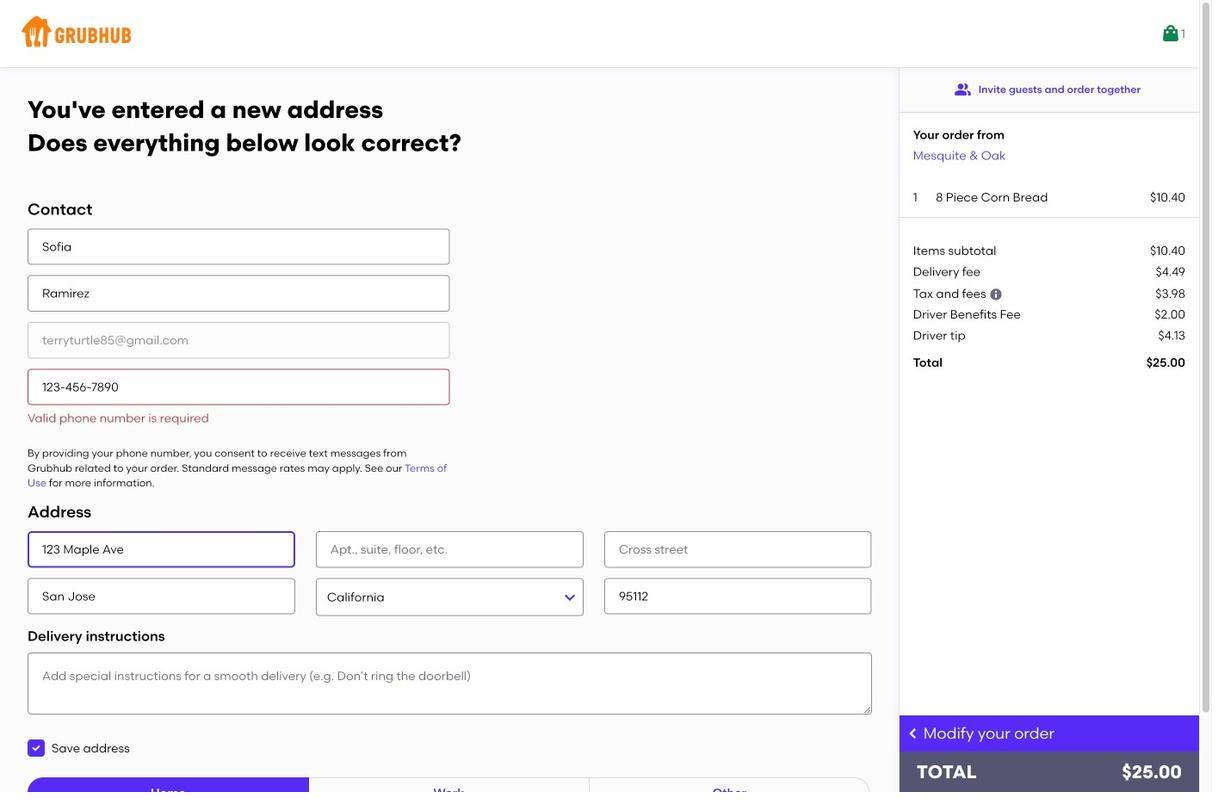 Task type: locate. For each thing, give the bounding box(es) containing it.
Phone telephone field
[[28, 369, 450, 405]]

main navigation navigation
[[0, 0, 1200, 67]]

First name text field
[[28, 229, 450, 265]]

svg image
[[990, 288, 1004, 301]]

Cross street text field
[[605, 532, 872, 568]]

Add special instructions for a smooth delivery (e.g. Don't ring the doorbell) text field
[[28, 653, 872, 715]]

alert
[[28, 411, 209, 426]]

Last name text field
[[28, 275, 450, 312]]

people icon image
[[955, 81, 972, 98]]

Zip text field
[[605, 578, 872, 615]]

svg image
[[907, 727, 921, 741], [31, 743, 41, 754]]

1 vertical spatial svg image
[[31, 743, 41, 754]]

0 vertical spatial svg image
[[907, 727, 921, 741]]

0 horizontal spatial svg image
[[31, 743, 41, 754]]



Task type: describe. For each thing, give the bounding box(es) containing it.
Address 1 text field
[[28, 532, 295, 568]]

Address 2 text field
[[316, 532, 584, 568]]

1 horizontal spatial svg image
[[907, 727, 921, 741]]

Email email field
[[28, 322, 450, 359]]

City text field
[[28, 578, 295, 615]]



Task type: vqa. For each thing, say whether or not it's contained in the screenshot.
consent
no



